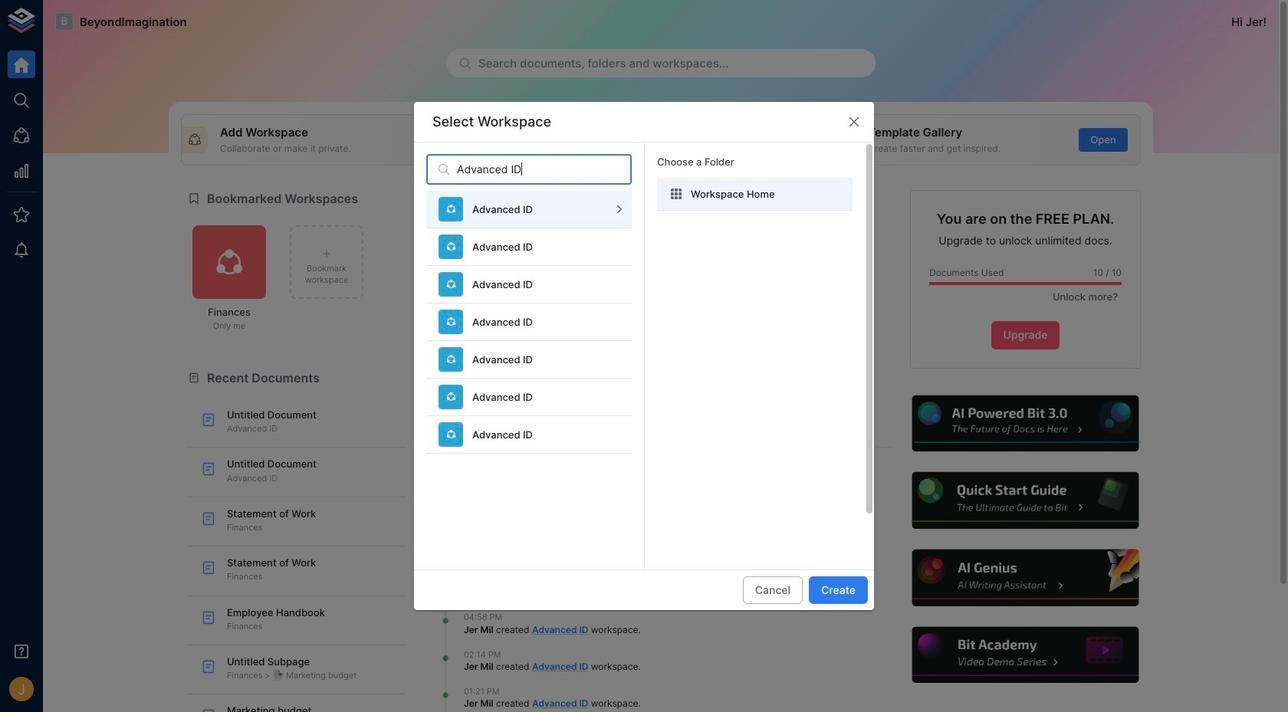 Task type: vqa. For each thing, say whether or not it's contained in the screenshot.
Bookmark image
no



Task type: locate. For each thing, give the bounding box(es) containing it.
help image
[[911, 393, 1141, 454], [911, 471, 1141, 532], [911, 548, 1141, 609], [911, 625, 1141, 686]]

1 help image from the top
[[911, 393, 1141, 454]]

2 help image from the top
[[911, 471, 1141, 532]]

dialog
[[414, 102, 875, 620]]



Task type: describe. For each thing, give the bounding box(es) containing it.
4 help image from the top
[[911, 625, 1141, 686]]

3 help image from the top
[[911, 548, 1141, 609]]

Search Workspaces... text field
[[457, 155, 632, 185]]



